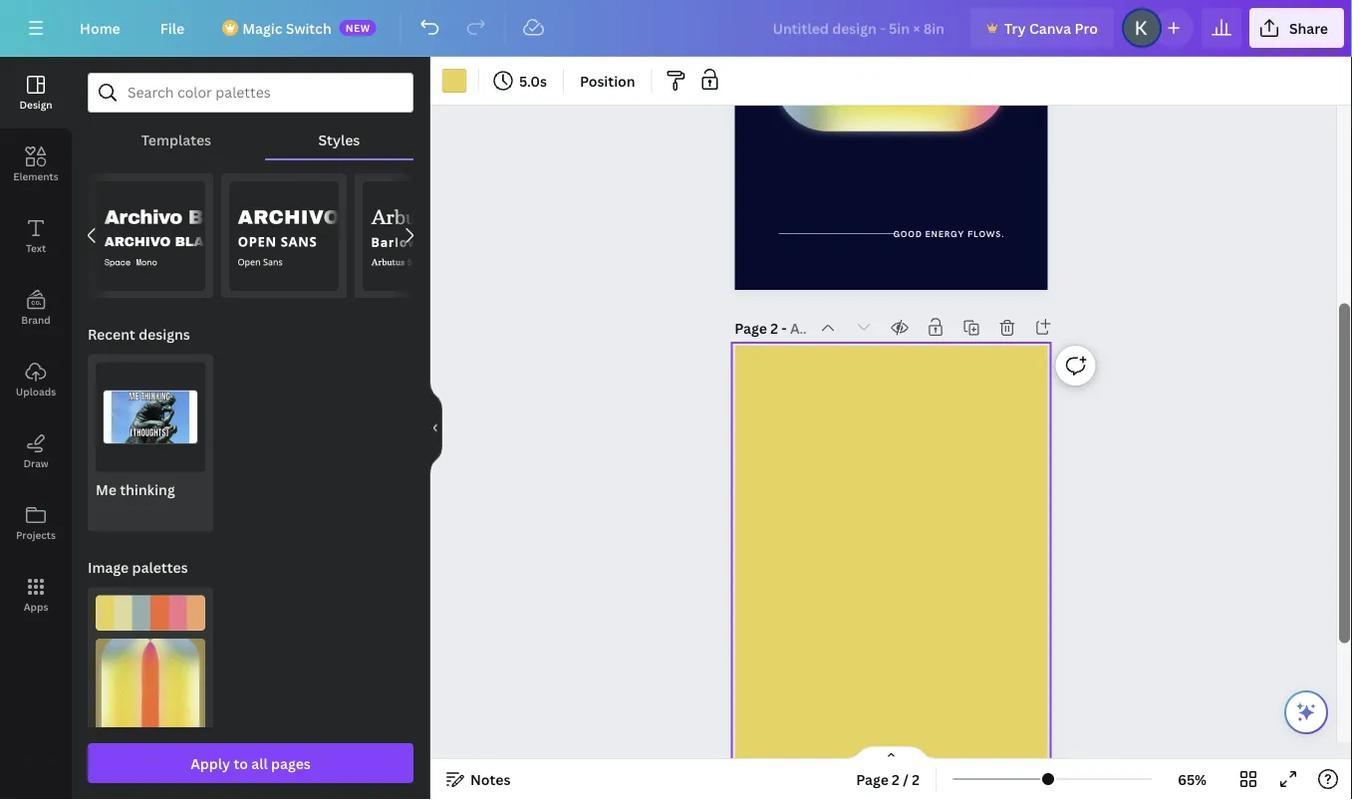 Task type: describe. For each thing, give the bounding box(es) containing it.
page 2 / 2 button
[[848, 763, 928, 795]]

65%
[[1178, 770, 1207, 789]]

designs
[[139, 325, 190, 344]]

5.0s
[[519, 71, 547, 90]]

apply to all pages button
[[88, 743, 414, 783]]

image
[[88, 558, 129, 577]]

share button
[[1249, 8, 1344, 48]]

apply to all pages
[[190, 754, 311, 773]]

new
[[345, 21, 370, 34]]

templates button
[[88, 121, 265, 158]]

sets
[[122, 144, 150, 163]]

hide image
[[429, 380, 442, 476]]

recent designs
[[88, 325, 190, 344]]

page for page 2 -
[[735, 318, 767, 337]]

canva assistant image
[[1294, 700, 1318, 724]]

2 horizontal spatial 2
[[912, 770, 920, 789]]

brand
[[21, 313, 51, 326]]

good energy flows.
[[893, 229, 1005, 240]]

draw
[[23, 456, 48, 470]]

side panel tab list
[[0, 57, 72, 631]]

templates
[[141, 130, 211, 149]]

canva
[[1029, 18, 1071, 37]]

recent
[[88, 325, 135, 344]]

styles button
[[265, 121, 414, 158]]

65% button
[[1160, 763, 1225, 795]]

font sets button
[[86, 133, 152, 173]]

2 for -
[[770, 318, 778, 337]]

home link
[[64, 8, 136, 48]]

switch
[[286, 18, 331, 37]]

position
[[580, 71, 635, 90]]

Design title text field
[[757, 8, 963, 48]]

dreamy escapism oblongs image
[[96, 639, 205, 755]]

uploads button
[[0, 344, 72, 415]]

design button
[[0, 57, 72, 129]]

design
[[19, 98, 52, 111]]

energy
[[925, 229, 964, 240]]

try canva pro button
[[971, 8, 1114, 48]]

main menu bar
[[0, 0, 1352, 57]]

5.0s button
[[487, 65, 555, 97]]

uploads
[[16, 385, 56, 398]]

elements
[[13, 169, 59, 183]]

file
[[160, 18, 185, 37]]

brand button
[[0, 272, 72, 344]]



Task type: vqa. For each thing, say whether or not it's contained in the screenshot.
"Arrange"
no



Task type: locate. For each thing, give the bounding box(es) containing it.
text button
[[0, 200, 72, 272]]

image palettes
[[88, 558, 188, 577]]

#e8d253 image
[[442, 69, 466, 93], [442, 69, 466, 93]]

me
[[96, 480, 117, 499]]

0 horizontal spatial page
[[735, 318, 767, 337]]

me thinking
[[96, 480, 175, 499]]

2 left /
[[892, 770, 900, 789]]

all
[[399, 146, 414, 162], [251, 754, 268, 773]]

home
[[80, 18, 120, 37]]

all inside button
[[251, 754, 268, 773]]

apply
[[190, 754, 230, 773]]

share
[[1289, 18, 1328, 37]]

me thinking button
[[88, 354, 213, 532]]

pages
[[271, 754, 311, 773]]

notes
[[470, 770, 511, 789]]

see
[[375, 146, 397, 162]]

2 for /
[[892, 770, 900, 789]]

styles
[[318, 130, 360, 149]]

Page title text field
[[790, 318, 806, 338]]

all inside button
[[399, 146, 414, 162]]

0 horizontal spatial 2
[[770, 318, 778, 337]]

try
[[1004, 18, 1026, 37]]

projects button
[[0, 487, 72, 559]]

1 horizontal spatial 2
[[892, 770, 900, 789]]

0 horizontal spatial all
[[251, 754, 268, 773]]

to
[[234, 754, 248, 773]]

show pages image
[[843, 745, 939, 761]]

-
[[781, 318, 787, 337]]

page inside button
[[856, 770, 889, 789]]

page 2 / 2
[[856, 770, 920, 789]]

pro
[[1075, 18, 1098, 37]]

0 vertical spatial page
[[735, 318, 767, 337]]

2 left -
[[770, 318, 778, 337]]

position button
[[572, 65, 643, 97]]

font
[[88, 144, 119, 163]]

page for page 2 / 2
[[856, 770, 889, 789]]

good
[[893, 229, 922, 240]]

all right to
[[251, 754, 268, 773]]

magic switch
[[242, 18, 331, 37]]

see all button
[[373, 133, 415, 173]]

1 vertical spatial all
[[251, 754, 268, 773]]

file button
[[144, 8, 200, 48]]

see all
[[375, 146, 414, 162]]

1 horizontal spatial page
[[856, 770, 889, 789]]

Search color palettes search field
[[128, 74, 374, 112]]

page left -
[[735, 318, 767, 337]]

page
[[735, 318, 767, 337], [856, 770, 889, 789]]

apps button
[[0, 559, 72, 631]]

magic
[[242, 18, 282, 37]]

draw button
[[0, 415, 72, 487]]

0 vertical spatial all
[[399, 146, 414, 162]]

page 2 -
[[735, 318, 790, 337]]

/
[[903, 770, 909, 789]]

projects
[[16, 528, 56, 542]]

1 vertical spatial page
[[856, 770, 889, 789]]

page down 'show pages' image
[[856, 770, 889, 789]]

font sets
[[88, 144, 150, 163]]

flows.
[[967, 229, 1005, 240]]

2 right /
[[912, 770, 920, 789]]

text
[[26, 241, 46, 255]]

apps
[[24, 600, 48, 613]]

2
[[770, 318, 778, 337], [892, 770, 900, 789], [912, 770, 920, 789]]

elements button
[[0, 129, 72, 200]]

notes button
[[438, 763, 519, 795]]

palettes
[[132, 558, 188, 577]]

1 horizontal spatial all
[[399, 146, 414, 162]]

try canva pro
[[1004, 18, 1098, 37]]

all right see
[[399, 146, 414, 162]]

thinking
[[120, 480, 175, 499]]



